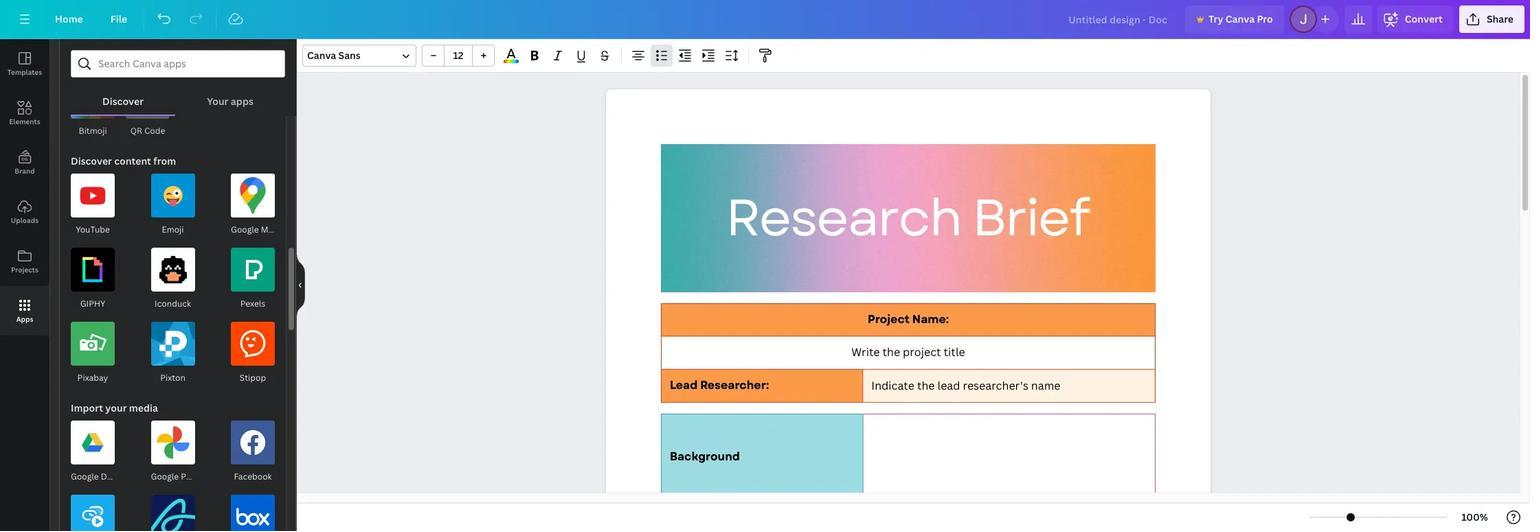 Task type: vqa. For each thing, say whether or not it's contained in the screenshot.
Google Photos GOOGLE
yes



Task type: locate. For each thing, give the bounding box(es) containing it.
discover inside button
[[102, 95, 144, 108]]

100%
[[1462, 511, 1488, 524]]

facebook
[[234, 471, 272, 483]]

1 horizontal spatial google
[[151, 471, 179, 483]]

canva sans button
[[302, 45, 416, 67]]

drive
[[101, 471, 122, 483]]

projects
[[11, 265, 38, 275]]

group
[[422, 45, 495, 67]]

0 vertical spatial discover
[[102, 95, 144, 108]]

stipop
[[240, 372, 266, 384]]

giphy
[[80, 298, 105, 310]]

brand button
[[0, 138, 49, 188]]

0 horizontal spatial canva
[[307, 49, 336, 62]]

discover button
[[71, 78, 175, 115]]

apps
[[16, 315, 33, 324]]

1 horizontal spatial canva
[[1226, 12, 1255, 25]]

try canva pro button
[[1185, 5, 1284, 33]]

code
[[144, 125, 165, 137]]

side panel tab list
[[0, 39, 49, 336]]

from
[[153, 155, 176, 168]]

pixabay
[[77, 372, 108, 384]]

100% button
[[1453, 507, 1497, 529]]

import
[[71, 402, 103, 415]]

pixton
[[160, 372, 185, 384]]

canva right try
[[1226, 12, 1255, 25]]

google left the photos
[[151, 471, 179, 483]]

youtube
[[76, 224, 110, 236]]

canva left sans
[[307, 49, 336, 62]]

hide image
[[296, 253, 305, 318]]

discover
[[102, 95, 144, 108], [71, 155, 112, 168]]

pexels
[[240, 298, 265, 310]]

try
[[1209, 12, 1223, 25]]

import your media
[[71, 402, 158, 415]]

google left drive
[[71, 471, 99, 483]]

sans
[[338, 49, 361, 62]]

uploads button
[[0, 188, 49, 237]]

canva
[[1226, 12, 1255, 25], [307, 49, 336, 62]]

templates
[[7, 67, 42, 77]]

media
[[129, 402, 158, 415]]

2 horizontal spatial google
[[231, 224, 259, 236]]

discover content from
[[71, 155, 176, 168]]

discover up qr
[[102, 95, 144, 108]]

discover down bitmoji
[[71, 155, 112, 168]]

uploads
[[11, 216, 39, 225]]

1 vertical spatial discover
[[71, 155, 112, 168]]

Design title text field
[[1058, 5, 1180, 33]]

elements
[[9, 117, 40, 126]]

0 vertical spatial canva
[[1226, 12, 1255, 25]]

file
[[110, 12, 127, 25]]

1 vertical spatial canva
[[307, 49, 336, 62]]

google
[[231, 224, 259, 236], [71, 471, 99, 483], [151, 471, 179, 483]]

content
[[114, 155, 151, 168]]

canva inside "button"
[[1226, 12, 1255, 25]]

your apps button
[[175, 78, 285, 115]]

photos
[[181, 471, 209, 483]]

0 horizontal spatial google
[[71, 471, 99, 483]]

bitmoji
[[79, 125, 107, 137]]

elements button
[[0, 89, 49, 138]]

your
[[105, 402, 127, 415]]

home link
[[44, 5, 94, 33]]

google left maps
[[231, 224, 259, 236]]

google for google drive
[[71, 471, 99, 483]]

google maps
[[231, 224, 282, 236]]



Task type: describe. For each thing, give the bounding box(es) containing it.
apps
[[231, 95, 254, 108]]

google for google maps
[[231, 224, 259, 236]]

canva sans
[[307, 49, 361, 62]]

share button
[[1459, 5, 1525, 33]]

iconduck
[[155, 298, 191, 310]]

share
[[1487, 12, 1514, 25]]

pro
[[1257, 12, 1273, 25]]

your
[[207, 95, 229, 108]]

google drive
[[71, 471, 122, 483]]

home
[[55, 12, 83, 25]]

brief
[[973, 181, 1089, 256]]

maps
[[261, 224, 282, 236]]

discover for discover content from
[[71, 155, 112, 168]]

research
[[726, 181, 961, 256]]

Research Brief text field
[[606, 89, 1211, 532]]

file button
[[99, 5, 138, 33]]

qr code
[[130, 125, 165, 137]]

google for google photos
[[151, 471, 179, 483]]

main menu bar
[[0, 0, 1530, 39]]

qr
[[130, 125, 142, 137]]

brand
[[15, 166, 35, 176]]

convert
[[1405, 12, 1443, 25]]

Search Canva apps search field
[[98, 51, 258, 77]]

templates button
[[0, 39, 49, 89]]

canva inside dropdown button
[[307, 49, 336, 62]]

emoji
[[162, 224, 184, 236]]

– – number field
[[449, 49, 468, 62]]

discover for discover
[[102, 95, 144, 108]]

projects button
[[0, 237, 49, 287]]

convert button
[[1378, 5, 1454, 33]]

color range image
[[504, 60, 519, 63]]

research brief
[[726, 181, 1089, 256]]

your apps
[[207, 95, 254, 108]]

apps button
[[0, 287, 49, 336]]

try canva pro
[[1209, 12, 1273, 25]]

google photos
[[151, 471, 209, 483]]



